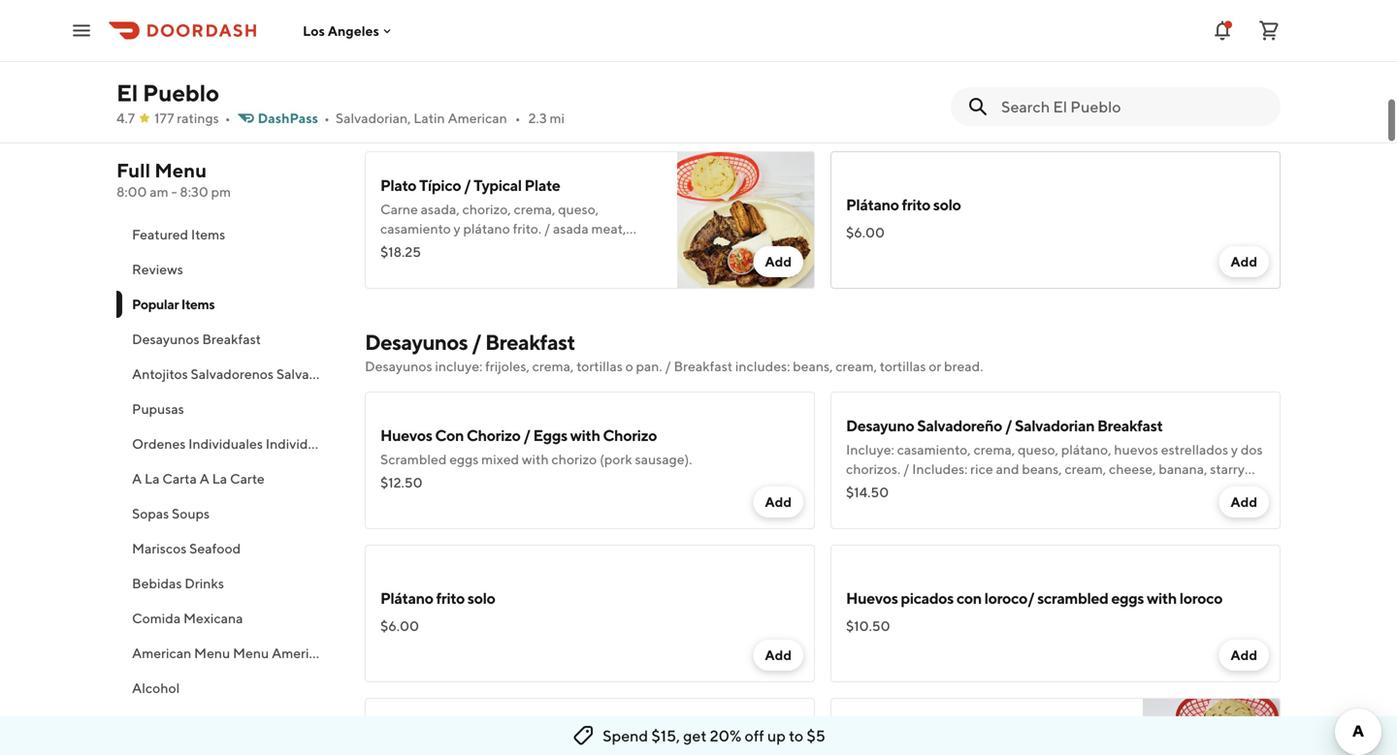 Task type: vqa. For each thing, say whether or not it's contained in the screenshot.
$​0 for Lazy Acres Natural Market
no



Task type: locate. For each thing, give the bounding box(es) containing it.
1 horizontal spatial la
[[212, 471, 227, 487]]

/ right pan. on the top of the page
[[665, 359, 671, 375]]

estrellados
[[1161, 442, 1229, 458]]

1 vertical spatial queso,
[[1018, 442, 1059, 458]]

salvadoreño
[[917, 417, 1002, 435]]

0 horizontal spatial solo
[[468, 590, 495, 608]]

up
[[768, 727, 786, 746]]

menu down comida mexicana button
[[233, 646, 269, 662]]

/ inside 3 per order / 3 por orden. mashed sweet plantain filled with a delicious paste of kidney beans then deep fried.
[[916, 48, 922, 64]]

carta
[[162, 471, 197, 487]]

1 horizontal spatial a
[[200, 471, 209, 487]]

0 vertical spatial queso,
[[558, 201, 599, 217]]

items up reviews button
[[191, 227, 225, 243]]

eggs down con
[[449, 452, 479, 468]]

fresco de ensalada / salad fresh
[[380, 42, 603, 61]]

huevos for huevos con chorizo / eggs with chorizo scrambled eggs mixed with chorizo (pork sausage). $12.50 add
[[380, 427, 432, 445]]

y left dos
[[1231, 442, 1238, 458]]

fresco
[[380, 42, 426, 61]]

1 horizontal spatial y
[[1231, 442, 1238, 458]]

1 vertical spatial cheese,
[[1109, 461, 1156, 477]]

$12.50
[[380, 475, 423, 491]]

2 3 from the left
[[925, 48, 932, 64]]

0 horizontal spatial cream,
[[436, 240, 477, 256]]

0 horizontal spatial •
[[225, 110, 231, 126]]

spend $15, get 20% off up to $5
[[603, 727, 826, 746]]

popular items
[[132, 296, 215, 312]]

sausage,
[[380, 240, 433, 256]]

breakfast up salvadorenos on the left of the page
[[202, 331, 261, 347]]

dashpass •
[[258, 110, 330, 126]]

eggs inside desayuno salvadoreño / salvadorian breakfast incluye: casamiento, crema, queso, plátano, huevos estrellados y dos chorizos. / includes: rice and beans, cream, cheese, banana, starry eggs and two sausages.
[[846, 481, 875, 497]]

1 vertical spatial beans,
[[1022, 461, 1062, 477]]

cheese, down plátano
[[480, 240, 527, 256]]

cream, inside desayuno salvadoreño / salvadorian breakfast incluye: casamiento, crema, queso, plátano, huevos estrellados y dos chorizos. / includes: rice and beans, cream, cheese, banana, starry eggs and two sausages.
[[1065, 461, 1106, 477]]

1 a from the left
[[132, 471, 142, 487]]

casamiento
[[380, 221, 451, 237]]

2 horizontal spatial •
[[515, 110, 521, 126]]

$14.50
[[846, 485, 889, 501]]

1 vertical spatial frito
[[436, 590, 465, 608]]

1 horizontal spatial •
[[324, 110, 330, 126]]

0 horizontal spatial huevos
[[380, 427, 432, 445]]

salvadorian,
[[336, 110, 411, 126]]

0 horizontal spatial cheese,
[[480, 240, 527, 256]]

0 vertical spatial items
[[191, 227, 225, 243]]

cream, up desayuno
[[836, 359, 877, 375]]

0 vertical spatial cream,
[[436, 240, 477, 256]]

cream, down plátano
[[436, 240, 477, 256]]

fresh
[[564, 42, 603, 61]]

alcohol
[[132, 681, 180, 697]]

open menu image
[[70, 19, 93, 42]]

breakfast up huevos
[[1098, 417, 1163, 435]]

meat,
[[591, 221, 626, 237]]

dashpass
[[258, 110, 318, 126]]

1 horizontal spatial chorizo
[[603, 427, 657, 445]]

loroco
[[1180, 590, 1223, 608]]

2 vertical spatial crema,
[[974, 442, 1015, 458]]

1 horizontal spatial plátano frito solo
[[846, 196, 961, 214]]

1 horizontal spatial frito
[[902, 196, 931, 214]]

0 vertical spatial cheese,
[[480, 240, 527, 256]]

3 left por
[[925, 48, 932, 64]]

1 vertical spatial huevos
[[846, 590, 898, 608]]

chorizo up the 'mixed'
[[467, 427, 521, 445]]

full menu 8:00 am - 8:30 pm
[[116, 159, 231, 200]]

plátano frito solo
[[846, 196, 961, 214], [380, 590, 495, 608]]

1 horizontal spatial beans,
[[1022, 461, 1062, 477]]

0 horizontal spatial and
[[587, 240, 610, 256]]

tortillas left or in the right of the page
[[880, 359, 926, 375]]

la left carta at the left of the page
[[145, 471, 160, 487]]

desayuno salvadoreño / salvadorian breakfast incluye: casamiento, crema, queso, plátano, huevos estrellados y dos chorizos. / includes: rice and beans, cream, cheese, banana, starry eggs and two sausages.
[[846, 417, 1263, 497]]

de
[[429, 42, 447, 61]]

huevos up scrambled
[[380, 427, 432, 445]]

popular
[[132, 296, 179, 312]]

mexicana
[[183, 611, 243, 627]]

queso, down salvadorian
[[1018, 442, 1059, 458]]

1 horizontal spatial huevos
[[846, 590, 898, 608]]

desayunos for breakfast
[[132, 331, 200, 347]]

1 horizontal spatial and
[[878, 481, 902, 497]]

1 vertical spatial eggs
[[846, 481, 875, 497]]

notification bell image
[[1211, 19, 1234, 42]]

cream, inside plato típico / typical plate carne asada, chorizo, crema, queso, casamiento y plátano frito. / asada meat, sausage, cream, cheese, marriage and fried banana.
[[436, 240, 477, 256]]

menu for american
[[194, 646, 230, 662]]

with up chorizo
[[570, 427, 600, 445]]

cheese, inside desayuno salvadoreño / salvadorian breakfast incluye: casamiento, crema, queso, plátano, huevos estrellados y dos chorizos. / includes: rice and beans, cream, cheese, banana, starry eggs and two sausages.
[[1109, 461, 1156, 477]]

/ left salad
[[514, 42, 521, 61]]

american menu menu americano button
[[116, 637, 342, 672]]

/ right típico
[[464, 176, 471, 195]]

huevos up $10.50
[[846, 590, 898, 608]]

3 • from the left
[[515, 110, 521, 126]]

menu
[[154, 159, 207, 182], [194, 646, 230, 662], [233, 646, 269, 662]]

/ right frito.
[[544, 221, 550, 237]]

cheese, down huevos
[[1109, 461, 1156, 477]]

salvadorian, latin american • 2.3 mi
[[336, 110, 565, 126]]

desayunos down popular items
[[132, 331, 200, 347]]

20%
[[710, 727, 742, 746]]

alcohol button
[[116, 672, 342, 706]]

Item Search search field
[[1001, 96, 1265, 117]]

beans, right includes:
[[793, 359, 833, 375]]

solo
[[933, 196, 961, 214], [468, 590, 495, 608]]

1 horizontal spatial antojitos
[[348, 366, 404, 382]]

la
[[145, 471, 160, 487], [212, 471, 227, 487]]

1 horizontal spatial eggs
[[846, 481, 875, 497]]

0 horizontal spatial y
[[454, 221, 461, 237]]

0 horizontal spatial beans,
[[793, 359, 833, 375]]

antojitos salvadorenos salvadoran antojitos button
[[116, 357, 404, 392]]

huevos
[[1114, 442, 1159, 458]]

and right rice
[[996, 461, 1019, 477]]

0 horizontal spatial $6.00
[[380, 619, 419, 635]]

0 vertical spatial frito
[[902, 196, 931, 214]]

a
[[132, 471, 142, 487], [200, 471, 209, 487]]

with down por
[[933, 67, 960, 83]]

desayunos inside button
[[132, 331, 200, 347]]

y down asada,
[[454, 221, 461, 237]]

2 vertical spatial cream,
[[1065, 461, 1106, 477]]

177
[[154, 110, 174, 126]]

• left 2.3
[[515, 110, 521, 126]]

and inside plato típico / typical plate carne asada, chorizo, crema, queso, casamiento y plátano frito. / asada meat, sausage, cream, cheese, marriage and fried banana.
[[587, 240, 610, 256]]

y inside desayuno salvadoreño / salvadorian breakfast incluye: casamiento, crema, queso, plátano, huevos estrellados y dos chorizos. / includes: rice and beans, cream, cheese, banana, starry eggs and two sausages.
[[1231, 442, 1238, 458]]

antojitos right salvadoran at the left of page
[[348, 366, 404, 382]]

soups
[[172, 506, 210, 522]]

a right carta at the left of the page
[[200, 471, 209, 487]]

con
[[435, 427, 464, 445]]

0 vertical spatial plátano
[[846, 196, 899, 214]]

breakfast right pan. on the top of the page
[[674, 359, 733, 375]]

0 vertical spatial eggs
[[449, 452, 479, 468]]

$18.25
[[380, 244, 421, 260]]

3 per order / 3 por orden. mashed sweet plantain filled with a delicious paste of kidney beans then deep fried.
[[846, 48, 1123, 103]]

• right ratings
[[225, 110, 231, 126]]

0 vertical spatial plátano frito solo
[[846, 196, 961, 214]]

huevos inside huevos con chorizo / eggs with chorizo scrambled eggs mixed with chorizo (pork sausage). $12.50 add
[[380, 427, 432, 445]]

3 left the per
[[846, 48, 854, 64]]

mariscos
[[132, 541, 187, 557]]

frito.
[[513, 221, 542, 237]]

beans, down salvadorian
[[1022, 461, 1062, 477]]

american right latin
[[448, 110, 507, 126]]

chorizo up (pork
[[603, 427, 657, 445]]

1 vertical spatial plátano
[[380, 590, 433, 608]]

1 horizontal spatial solo
[[933, 196, 961, 214]]

comida mexicana button
[[116, 602, 342, 637]]

tortillas left o
[[577, 359, 623, 375]]

1 horizontal spatial queso,
[[1018, 442, 1059, 458]]

0 vertical spatial and
[[587, 240, 610, 256]]

1 horizontal spatial cream,
[[836, 359, 877, 375]]

american down comida
[[132, 646, 191, 662]]

crema, up frito.
[[514, 201, 555, 217]]

desayunos breakfast
[[132, 331, 261, 347]]

crema, up rice
[[974, 442, 1015, 458]]

1 horizontal spatial 3
[[925, 48, 932, 64]]

loroco/
[[985, 590, 1035, 608]]

items inside button
[[191, 227, 225, 243]]

• right dashpass at the left
[[324, 110, 330, 126]]

add
[[765, 254, 792, 270], [1231, 254, 1258, 270], [765, 494, 792, 510], [1231, 494, 1258, 510], [765, 648, 792, 664], [1231, 648, 1258, 664]]

american
[[448, 110, 507, 126], [132, 646, 191, 662]]

ratings
[[177, 110, 219, 126]]

0 vertical spatial solo
[[933, 196, 961, 214]]

queso, up asada
[[558, 201, 599, 217]]

la left carte
[[212, 471, 227, 487]]

plato típico / typical plate image
[[677, 151, 815, 289]]

0 horizontal spatial plátano frito solo
[[380, 590, 495, 608]]

includes:
[[735, 359, 790, 375]]

el pueblo
[[116, 79, 219, 107]]

menu down mexicana
[[194, 646, 230, 662]]

sausages.
[[930, 481, 989, 497]]

/ left the eggs
[[523, 427, 531, 445]]

add button
[[753, 246, 804, 278], [1219, 246, 1269, 278], [753, 487, 804, 518], [1219, 487, 1269, 518], [753, 640, 804, 672], [1219, 640, 1269, 672]]

and down meat,
[[587, 240, 610, 256]]

típico
[[419, 176, 461, 195]]

0 vertical spatial beans,
[[793, 359, 833, 375]]

americano
[[272, 646, 339, 662]]

0 horizontal spatial american
[[132, 646, 191, 662]]

1 vertical spatial y
[[1231, 442, 1238, 458]]

el
[[116, 79, 138, 107]]

1 vertical spatial solo
[[468, 590, 495, 608]]

/ up filled
[[916, 48, 922, 64]]

a up sopas
[[132, 471, 142, 487]]

queso,
[[558, 201, 599, 217], [1018, 442, 1059, 458]]

/ up incluye:
[[472, 330, 481, 355]]

0 horizontal spatial tortillas
[[577, 359, 623, 375]]

0 horizontal spatial plátano
[[380, 590, 433, 608]]

1 horizontal spatial $6.00
[[846, 225, 885, 241]]

crema, inside plato típico / typical plate carne asada, chorizo, crema, queso, casamiento y plátano frito. / asada meat, sausage, cream, cheese, marriage and fried banana.
[[514, 201, 555, 217]]

0 horizontal spatial 3
[[846, 48, 854, 64]]

los
[[303, 23, 325, 39]]

2 • from the left
[[324, 110, 330, 126]]

0 vertical spatial huevos
[[380, 427, 432, 445]]

menu up '-'
[[154, 159, 207, 182]]

0 vertical spatial american
[[448, 110, 507, 126]]

desayunos up incluye:
[[365, 330, 468, 355]]

salvadoran
[[276, 366, 345, 382]]

with left loroco
[[1147, 590, 1177, 608]]

0 horizontal spatial antojitos
[[132, 366, 188, 382]]

desayuno
[[846, 417, 914, 435]]

then
[[886, 87, 914, 103]]

0 horizontal spatial la
[[145, 471, 160, 487]]

2 horizontal spatial cream,
[[1065, 461, 1106, 477]]

1 vertical spatial cream,
[[836, 359, 877, 375]]

marriage
[[530, 240, 584, 256]]

starry
[[1210, 461, 1245, 477]]

cream, down plátano,
[[1065, 461, 1106, 477]]

huevos for huevos picados con loroco/ scrambled eggs with loroco
[[846, 590, 898, 608]]

1 horizontal spatial american
[[448, 110, 507, 126]]

salvadorian
[[1015, 417, 1095, 435]]

and down chorizos.
[[878, 481, 902, 497]]

eggs right scrambled on the bottom
[[1111, 590, 1144, 608]]

menu inside full menu 8:00 am - 8:30 pm
[[154, 159, 207, 182]]

incluye:
[[846, 442, 895, 458]]

0 horizontal spatial chorizo
[[467, 427, 521, 445]]

1 vertical spatial american
[[132, 646, 191, 662]]

rice
[[971, 461, 993, 477]]

0 horizontal spatial eggs
[[449, 452, 479, 468]]

1 vertical spatial crema,
[[532, 359, 574, 375]]

1 horizontal spatial tortillas
[[880, 359, 926, 375]]

1 vertical spatial plátano frito solo
[[380, 590, 495, 608]]

2 horizontal spatial eggs
[[1111, 590, 1144, 608]]

with inside 3 per order / 3 por orden. mashed sweet plantain filled with a delicious paste of kidney beans then deep fried.
[[933, 67, 960, 83]]

1 vertical spatial items
[[181, 296, 215, 312]]

a la carta a la carte
[[132, 471, 265, 487]]

add inside huevos con chorizo / eggs with chorizo scrambled eggs mixed with chorizo (pork sausage). $12.50 add
[[765, 494, 792, 510]]

1 vertical spatial and
[[996, 461, 1019, 477]]

0 vertical spatial crema,
[[514, 201, 555, 217]]

crema, right frijoles,
[[532, 359, 574, 375]]

$5
[[807, 727, 826, 746]]

2.3
[[528, 110, 547, 126]]

eggs down chorizos.
[[846, 481, 875, 497]]

1 horizontal spatial cheese,
[[1109, 461, 1156, 477]]

items up "desayunos breakfast" on the top of the page
[[181, 296, 215, 312]]

2 tortillas from the left
[[880, 359, 926, 375]]

0 horizontal spatial a
[[132, 471, 142, 487]]

1 vertical spatial $6.00
[[380, 619, 419, 635]]

0 horizontal spatial queso,
[[558, 201, 599, 217]]

desayunos
[[365, 330, 468, 355], [132, 331, 200, 347], [365, 359, 432, 375]]

antojitos up pupusas
[[132, 366, 188, 382]]

0 vertical spatial y
[[454, 221, 461, 237]]



Task type: describe. For each thing, give the bounding box(es) containing it.
of
[[1067, 67, 1079, 83]]

mariscos seafood
[[132, 541, 241, 557]]

beans, inside desayuno salvadoreño / salvadorian breakfast incluye: casamiento, crema, queso, plátano, huevos estrellados y dos chorizos. / includes: rice and beans, cream, cheese, banana, starry eggs and two sausages.
[[1022, 461, 1062, 477]]

huevos picados con loroco/ scrambled eggs with loroco
[[846, 590, 1223, 608]]

ordenes
[[132, 436, 186, 452]]

individuales
[[188, 436, 263, 452]]

pan.
[[636, 359, 662, 375]]

pupusas
[[132, 401, 184, 417]]

8:00
[[116, 184, 147, 200]]

8:30
[[180, 184, 208, 200]]

with down the eggs
[[522, 452, 549, 468]]

fresco de ensalada / salad fresh image
[[677, 0, 815, 136]]

scrambled
[[380, 452, 447, 468]]

3 empanadas de frijol / 3 bean empanada image
[[1143, 0, 1281, 136]]

frijoles,
[[485, 359, 530, 375]]

plate
[[525, 176, 560, 195]]

pueblo
[[143, 79, 219, 107]]

plantain
[[846, 67, 896, 83]]

$15,
[[652, 727, 680, 746]]

antojitos salvadorenos salvadoran antojitos
[[132, 366, 404, 382]]

plato típico / typical plate carne asada, chorizo, crema, queso, casamiento y plátano frito. / asada meat, sausage, cream, cheese, marriage and fried banana.
[[380, 176, 642, 276]]

breakfast inside button
[[202, 331, 261, 347]]

0 horizontal spatial frito
[[436, 590, 465, 608]]

casamiento,
[[897, 442, 971, 458]]

desayunos left incluye:
[[365, 359, 432, 375]]

breakfast up frijoles,
[[485, 330, 575, 355]]

salvadorenos
[[191, 366, 274, 382]]

(6)
[[954, 91, 971, 107]]

american inside american menu menu americano button
[[132, 646, 191, 662]]

items for featured items
[[191, 227, 225, 243]]

0 items, open order cart image
[[1258, 19, 1281, 42]]

to
[[789, 727, 804, 746]]

plátano,
[[1061, 442, 1112, 458]]

fried
[[613, 240, 642, 256]]

crema, inside 'desayunos / breakfast desayunos incluye: frijoles, crema, tortillas o pan. / breakfast includes: beans, cream, tortillas or bread.'
[[532, 359, 574, 375]]

angeles
[[328, 23, 379, 39]]

y inside plato típico / typical plate carne asada, chorizo, crema, queso, casamiento y plátano frito. / asada meat, sausage, cream, cheese, marriage and fried banana.
[[454, 221, 461, 237]]

am
[[150, 184, 169, 200]]

mi
[[550, 110, 565, 126]]

2 a from the left
[[200, 471, 209, 487]]

2 antojitos from the left
[[348, 366, 404, 382]]

menu for full
[[154, 159, 207, 182]]

1 3 from the left
[[846, 48, 854, 64]]

1 horizontal spatial plátano
[[846, 196, 899, 214]]

mixed
[[481, 452, 519, 468]]

2 la from the left
[[212, 471, 227, 487]]

ordenes individuales individual orders
[[132, 436, 372, 452]]

paste
[[1030, 67, 1064, 83]]

(pork
[[600, 452, 632, 468]]

a la carta a la carte button
[[116, 462, 342, 497]]

bread.
[[944, 359, 983, 375]]

desayunos / breakfast desayunos incluye: frijoles, crema, tortillas o pan. / breakfast includes: beans, cream, tortillas or bread.
[[365, 330, 983, 375]]

spend
[[603, 727, 648, 746]]

latin
[[414, 110, 445, 126]]

2 chorizo from the left
[[603, 427, 657, 445]]

off
[[745, 727, 764, 746]]

scrambled
[[1037, 590, 1109, 608]]

desayunos breakfast button
[[116, 322, 342, 357]]

sausage).
[[635, 452, 692, 468]]

queso, inside desayuno salvadoreño / salvadorian breakfast incluye: casamiento, crema, queso, plátano, huevos estrellados y dos chorizos. / includes: rice and beans, cream, cheese, banana, starry eggs and two sausages.
[[1018, 442, 1059, 458]]

1 la from the left
[[145, 471, 160, 487]]

huevos con chorizo / eggs with chorizo scrambled eggs mixed with chorizo (pork sausage). $12.50 add
[[380, 427, 792, 510]]

fried.
[[951, 87, 983, 103]]

/ inside huevos con chorizo / eggs with chorizo scrambled eggs mixed with chorizo (pork sausage). $12.50 add
[[523, 427, 531, 445]]

cream, inside 'desayunos / breakfast desayunos incluye: frijoles, crema, tortillas o pan. / breakfast includes: beans, cream, tortillas or bread.'
[[836, 359, 877, 375]]

eggs inside huevos con chorizo / eggs with chorizo scrambled eggs mixed with chorizo (pork sausage). $12.50 add
[[449, 452, 479, 468]]

por
[[935, 48, 956, 64]]

1 chorizo from the left
[[467, 427, 521, 445]]

cheese, inside plato típico / typical plate carne asada, chorizo, crema, queso, casamiento y plátano frito. / asada meat, sausage, cream, cheese, marriage and fried banana.
[[480, 240, 527, 256]]

chorizos.
[[846, 461, 901, 477]]

desayunos for /
[[365, 330, 468, 355]]

bebidas drinks button
[[116, 567, 342, 602]]

includes:
[[912, 461, 968, 477]]

1 tortillas from the left
[[577, 359, 623, 375]]

drinks
[[185, 576, 224, 592]]

2 horizontal spatial and
[[996, 461, 1019, 477]]

get
[[683, 727, 707, 746]]

typical
[[474, 176, 522, 195]]

reviews
[[132, 262, 183, 278]]

chorizo,
[[462, 201, 511, 217]]

beans
[[846, 87, 883, 103]]

two
[[904, 481, 928, 497]]

1 • from the left
[[225, 110, 231, 126]]

filled
[[899, 67, 930, 83]]

1 antojitos from the left
[[132, 366, 188, 382]]

huevos rancheros / ranchero eggs image
[[1143, 699, 1281, 756]]

banana,
[[1159, 461, 1208, 477]]

sweet
[[1053, 48, 1090, 64]]

banana.
[[380, 260, 429, 276]]

/ up two
[[903, 461, 910, 477]]

ordenes individuales individual orders button
[[116, 427, 372, 462]]

crema, inside desayuno salvadoreño / salvadorian breakfast incluye: casamiento, crema, queso, plátano, huevos estrellados y dos chorizos. / includes: rice and beans, cream, cheese, banana, starry eggs and two sausages.
[[974, 442, 1015, 458]]

2 vertical spatial eggs
[[1111, 590, 1144, 608]]

sopas soups
[[132, 506, 210, 522]]

delicious
[[972, 67, 1027, 83]]

pupusas button
[[116, 392, 342, 427]]

100%
[[916, 91, 951, 107]]

featured items button
[[116, 217, 342, 252]]

items for popular items
[[181, 296, 215, 312]]

beans, inside 'desayunos / breakfast desayunos incluye: frijoles, crema, tortillas o pan. / breakfast includes: beans, cream, tortillas or bread.'
[[793, 359, 833, 375]]

/ left salvadorian
[[1005, 417, 1012, 435]]

o
[[626, 359, 633, 375]]

breakfast inside desayuno salvadoreño / salvadorian breakfast incluye: casamiento, crema, queso, plátano, huevos estrellados y dos chorizos. / includes: rice and beans, cream, cheese, banana, starry eggs and two sausages.
[[1098, 417, 1163, 435]]

comida
[[132, 611, 181, 627]]

plátano
[[463, 221, 510, 237]]

los angeles
[[303, 23, 379, 39]]

con
[[957, 590, 982, 608]]

queso, inside plato típico / typical plate carne asada, chorizo, crema, queso, casamiento y plátano frito. / asada meat, sausage, cream, cheese, marriage and fried banana.
[[558, 201, 599, 217]]

per
[[857, 48, 877, 64]]

pm
[[211, 184, 231, 200]]

dos
[[1241, 442, 1263, 458]]

0 vertical spatial $6.00
[[846, 225, 885, 241]]

mashed
[[1001, 48, 1051, 64]]

seafood
[[189, 541, 241, 557]]

$10.50
[[846, 619, 890, 635]]

american menu menu americano
[[132, 646, 339, 662]]

2 vertical spatial and
[[878, 481, 902, 497]]



